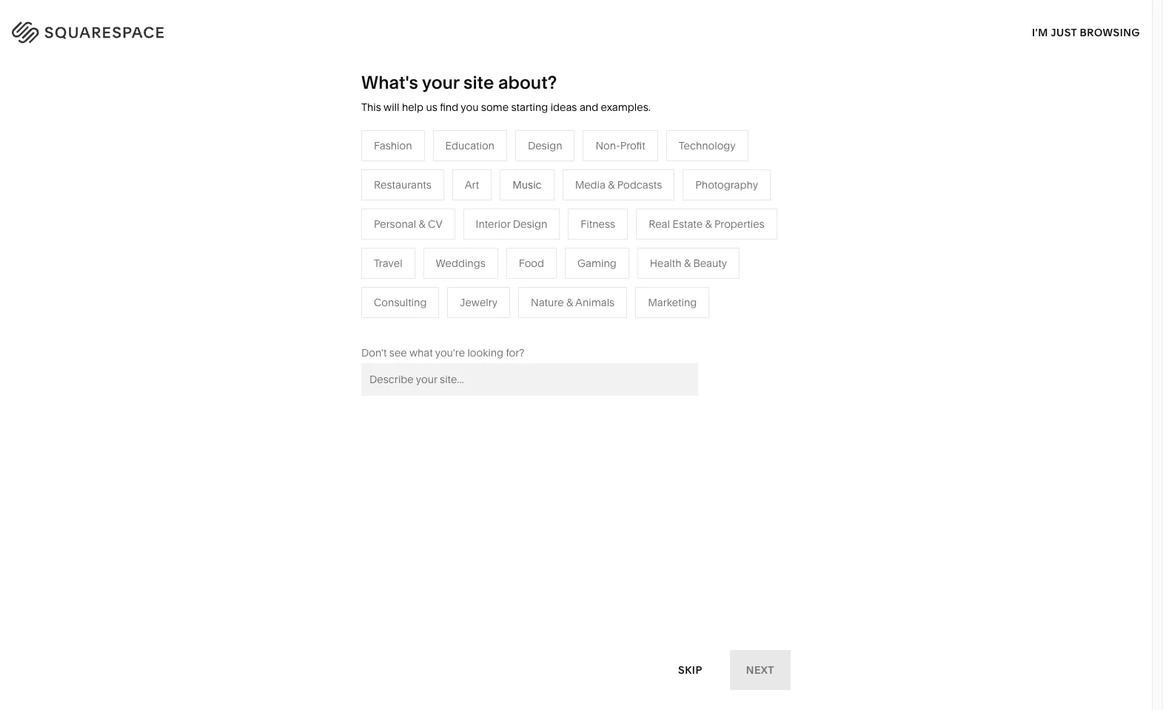 Task type: describe. For each thing, give the bounding box(es) containing it.
browsing
[[1080, 26, 1140, 39]]

Personal & CV radio
[[361, 209, 455, 240]]

i'm just browsing link
[[1032, 12, 1140, 53]]

Health & Beauty radio
[[637, 248, 740, 279]]

personal
[[738, 101, 788, 116]]

fitness inside radio
[[581, 217, 615, 231]]

interior
[[476, 217, 510, 231]]

entertainment link
[[369, 317, 453, 330]]

community
[[369, 272, 426, 286]]

what's
[[361, 72, 418, 93]]

Real Estate & Properties radio
[[636, 209, 777, 240]]

jewelry
[[460, 296, 498, 309]]

Consulting radio
[[361, 287, 439, 318]]

Technology radio
[[666, 130, 748, 161]]

fashion inside option
[[374, 139, 412, 152]]

music
[[512, 178, 542, 192]]

blog,
[[790, 101, 819, 116]]

make any template yours with ease.
[[47, 80, 392, 163]]

use
[[868, 101, 888, 116]]

store,
[[1008, 87, 1040, 102]]

personal & cv
[[374, 217, 442, 231]]

real inside radio
[[649, 217, 670, 231]]

0 vertical spatial animals
[[726, 228, 765, 241]]

restaurants link
[[525, 228, 598, 241]]

next
[[746, 664, 774, 677]]

cv
[[428, 217, 442, 231]]

Nature & Animals radio
[[518, 287, 627, 318]]

services
[[431, 228, 473, 241]]

for?
[[506, 346, 524, 360]]

degraw image
[[416, 506, 735, 711]]

need
[[812, 87, 841, 102]]

profits
[[462, 272, 493, 286]]

1 a from the left
[[844, 87, 850, 102]]

Fashion radio
[[361, 130, 425, 161]]

local
[[369, 250, 396, 263]]

responsive
[[738, 116, 800, 130]]

media & podcasts link
[[525, 250, 627, 263]]

ease.
[[237, 117, 331, 163]]

events link
[[525, 272, 573, 286]]

see
[[389, 346, 407, 360]]

Music radio
[[500, 169, 554, 200]]

decor
[[723, 206, 753, 219]]

make
[[47, 80, 144, 126]]

nature & animals link
[[682, 228, 780, 241]]

skip button
[[662, 650, 719, 691]]

and inside what's your site about? this will help us find you some starting ideas and examples.
[[580, 101, 598, 114]]

professional
[[369, 228, 429, 241]]

education
[[445, 139, 494, 152]]

Food radio
[[506, 248, 557, 279]]

food link
[[369, 294, 409, 308]]

help
[[402, 101, 423, 114]]

local business
[[369, 250, 442, 263]]

website
[[803, 116, 847, 130]]

professional services link
[[369, 228, 488, 241]]

interior design
[[476, 217, 547, 231]]

business
[[398, 250, 442, 263]]

0 horizontal spatial real estate & properties
[[525, 317, 641, 330]]

with
[[153, 117, 228, 163]]

art
[[465, 178, 479, 192]]

estate inside real estate & properties radio
[[672, 217, 703, 231]]

i'm just browsing
[[1032, 26, 1140, 39]]

restaurants inside radio
[[374, 178, 431, 192]]

1 horizontal spatial fitness
[[682, 250, 716, 263]]

site
[[464, 72, 494, 93]]

1 horizontal spatial you
[[789, 87, 809, 102]]

some
[[481, 101, 509, 114]]

don't see what you're looking for?
[[361, 346, 524, 360]]

or
[[1043, 87, 1054, 102]]

media inside radio
[[575, 178, 606, 192]]

local business link
[[369, 250, 457, 263]]

2 a from the left
[[1057, 87, 1064, 102]]

health
[[650, 257, 681, 270]]

food inside food option
[[519, 257, 544, 270]]

looking
[[467, 346, 503, 360]]

home
[[682, 206, 712, 219]]

weddings inside weddings radio
[[436, 257, 485, 270]]

weddings link
[[525, 294, 590, 308]]

gaming
[[577, 257, 617, 270]]

get
[[923, 116, 942, 130]]

examples.
[[601, 101, 651, 114]]

and inside whether you need a portfolio website, an online store, or a personal blog, you can use squarespace's customizable and responsive website templates to get started.
[[1055, 101, 1076, 116]]

online
[[971, 87, 1005, 102]]

marketing
[[648, 296, 697, 309]]

design inside option
[[528, 139, 562, 152]]

you're
[[435, 346, 465, 360]]

i'm
[[1032, 26, 1048, 39]]

what
[[409, 346, 433, 360]]

template
[[224, 80, 384, 126]]

ideas
[[551, 101, 577, 114]]

personal
[[374, 217, 416, 231]]

0 horizontal spatial non-
[[438, 272, 462, 286]]

home & decor
[[682, 206, 753, 219]]

Non-Profit radio
[[583, 130, 658, 161]]

don't
[[361, 346, 387, 360]]

2 horizontal spatial you
[[821, 101, 842, 116]]

events
[[525, 272, 558, 286]]

squarespace logo image
[[30, 19, 181, 41]]

professional services
[[369, 228, 473, 241]]

nature inside radio
[[531, 296, 564, 309]]

consulting
[[374, 296, 427, 309]]

profit
[[620, 139, 645, 152]]

Photography radio
[[683, 169, 771, 200]]

Jewelry radio
[[447, 287, 510, 318]]

home & decor link
[[682, 206, 768, 219]]

design inside "radio"
[[513, 217, 547, 231]]

customizable
[[976, 101, 1052, 116]]

media & podcasts inside radio
[[575, 178, 662, 192]]

1 vertical spatial podcasts
[[568, 250, 613, 263]]

what's your site about? this will help us find you some starting ideas and examples.
[[361, 72, 651, 114]]

your
[[422, 72, 459, 93]]

squarespace's
[[891, 101, 974, 116]]

0 vertical spatial nature
[[682, 228, 715, 241]]

Restaurants radio
[[361, 169, 444, 200]]

find
[[440, 101, 458, 114]]

website,
[[904, 87, 951, 102]]



Task type: vqa. For each thing, say whether or not it's contained in the screenshot.
Profits
yes



Task type: locate. For each thing, give the bounding box(es) containing it.
0 horizontal spatial food
[[369, 294, 395, 308]]

1 horizontal spatial weddings
[[525, 294, 575, 308]]

fitness
[[581, 217, 615, 231], [682, 250, 716, 263]]

about?
[[498, 72, 557, 93]]

fashion down will
[[374, 139, 412, 152]]

Education radio
[[433, 130, 507, 161]]

Interior Design radio
[[463, 209, 560, 240]]

0 vertical spatial media & podcasts
[[575, 178, 662, 192]]

1 horizontal spatial media
[[575, 178, 606, 192]]

0 vertical spatial media
[[575, 178, 606, 192]]

fitness up media & podcasts link
[[581, 217, 615, 231]]

media up fitness radio
[[575, 178, 606, 192]]

1 horizontal spatial travel
[[525, 206, 554, 219]]

any
[[153, 80, 215, 126]]

media & podcasts down restaurants link
[[525, 250, 613, 263]]

1 horizontal spatial restaurants
[[525, 228, 583, 241]]

animals
[[726, 228, 765, 241], [575, 296, 615, 309]]

0 vertical spatial real estate & properties
[[649, 217, 765, 231]]

fashion up professional
[[369, 206, 407, 219]]

Marketing radio
[[635, 287, 709, 318]]

1 vertical spatial food
[[369, 294, 395, 308]]

1 vertical spatial nature & animals
[[531, 296, 615, 309]]

pazari element
[[786, 506, 1105, 711]]

Don't see what you're looking for? field
[[361, 363, 698, 396]]

and right ideas
[[580, 101, 598, 114]]

a right or
[[1057, 87, 1064, 102]]

will
[[384, 101, 399, 114]]

travel down music
[[525, 206, 554, 219]]

0 vertical spatial non-
[[596, 139, 620, 152]]

to
[[909, 116, 921, 130]]

nature & animals inside radio
[[531, 296, 615, 309]]

0 horizontal spatial and
[[580, 101, 598, 114]]

weddings up the "profits"
[[436, 257, 485, 270]]

real estate & properties link
[[525, 317, 656, 330]]

properties inside radio
[[714, 217, 765, 231]]

beauty
[[693, 257, 727, 270]]

restaurants down travel link
[[525, 228, 583, 241]]

podcasts inside radio
[[617, 178, 662, 192]]

community & non-profits link
[[369, 272, 508, 286]]

food down community
[[369, 294, 395, 308]]

Media & Podcasts radio
[[562, 169, 675, 200]]

0 horizontal spatial animals
[[575, 296, 615, 309]]

real left home
[[649, 217, 670, 231]]

you
[[789, 87, 809, 102], [461, 101, 479, 114], [821, 101, 842, 116]]

1 horizontal spatial real
[[649, 217, 670, 231]]

0 horizontal spatial properties
[[591, 317, 641, 330]]

1 horizontal spatial animals
[[726, 228, 765, 241]]

portfolio
[[853, 87, 901, 102]]

weddings
[[436, 257, 485, 270], [525, 294, 575, 308]]

0 vertical spatial properties
[[714, 217, 765, 231]]

0 vertical spatial estate
[[672, 217, 703, 231]]

templates
[[850, 116, 906, 130]]

&
[[608, 178, 615, 192], [714, 206, 721, 219], [419, 217, 425, 231], [705, 217, 712, 231], [717, 228, 724, 241], [559, 250, 565, 263], [684, 257, 691, 270], [429, 272, 435, 286], [566, 296, 573, 309], [582, 317, 589, 330]]

non- up jewelry
[[438, 272, 462, 286]]

real
[[649, 217, 670, 231], [525, 317, 547, 330]]

community & non-profits
[[369, 272, 493, 286]]

1 horizontal spatial nature & animals
[[682, 228, 765, 241]]

travel link
[[525, 206, 569, 219]]

1 vertical spatial nature
[[531, 296, 564, 309]]

design right interior
[[513, 217, 547, 231]]

0 vertical spatial food
[[519, 257, 544, 270]]

1 vertical spatial restaurants
[[525, 228, 583, 241]]

non- up media & podcasts radio
[[596, 139, 620, 152]]

0 horizontal spatial travel
[[374, 257, 402, 270]]

an
[[954, 87, 968, 102]]

0 horizontal spatial estate
[[549, 317, 579, 330]]

1 vertical spatial fashion
[[369, 206, 407, 219]]

1 vertical spatial real estate & properties
[[525, 317, 641, 330]]

and right or
[[1055, 101, 1076, 116]]

1 vertical spatial properties
[[591, 317, 641, 330]]

non-profit
[[596, 139, 645, 152]]

nature down home
[[682, 228, 715, 241]]

starting
[[511, 101, 548, 114]]

1 vertical spatial fitness
[[682, 250, 716, 263]]

food up events
[[519, 257, 544, 270]]

design down starting
[[528, 139, 562, 152]]

1 horizontal spatial podcasts
[[617, 178, 662, 192]]

0 horizontal spatial nature
[[531, 296, 564, 309]]

animals down "decor"
[[726, 228, 765, 241]]

1 horizontal spatial properties
[[714, 217, 765, 231]]

a
[[844, 87, 850, 102], [1057, 87, 1064, 102]]

nature
[[682, 228, 715, 241], [531, 296, 564, 309]]

0 vertical spatial design
[[528, 139, 562, 152]]

nature & animals up real estate & properties link
[[531, 296, 615, 309]]

0 horizontal spatial restaurants
[[374, 178, 431, 192]]

a right need
[[844, 87, 850, 102]]

0 horizontal spatial you
[[461, 101, 479, 114]]

health & beauty
[[650, 257, 727, 270]]

animals up real estate & properties link
[[575, 296, 615, 309]]

nature & animals down home & decor link
[[682, 228, 765, 241]]

pazari image
[[786, 506, 1105, 711]]

next button
[[730, 651, 791, 691]]

1 vertical spatial media & podcasts
[[525, 250, 613, 263]]

1 vertical spatial animals
[[575, 296, 615, 309]]

media
[[575, 178, 606, 192], [525, 250, 556, 263]]

1 vertical spatial weddings
[[525, 294, 575, 308]]

estate up fitness link
[[672, 217, 703, 231]]

0 vertical spatial fashion
[[374, 139, 412, 152]]

technology
[[679, 139, 736, 152]]

0 vertical spatial restaurants
[[374, 178, 431, 192]]

weddings down events link
[[525, 294, 575, 308]]

1 horizontal spatial and
[[1055, 101, 1076, 116]]

you inside what's your site about? this will help us find you some starting ideas and examples.
[[461, 101, 479, 114]]

us
[[426, 101, 437, 114]]

animals inside radio
[[575, 296, 615, 309]]

restaurants up fashion link
[[374, 178, 431, 192]]

restaurants
[[374, 178, 431, 192], [525, 228, 583, 241]]

nature down events link
[[531, 296, 564, 309]]

1 horizontal spatial real estate & properties
[[649, 217, 765, 231]]

0 horizontal spatial real
[[525, 317, 547, 330]]

0 horizontal spatial podcasts
[[568, 250, 613, 263]]

media up events
[[525, 250, 556, 263]]

1 vertical spatial real
[[525, 317, 547, 330]]

0 horizontal spatial a
[[844, 87, 850, 102]]

estate down "weddings" link
[[549, 317, 579, 330]]

media & podcasts
[[575, 178, 662, 192], [525, 250, 613, 263]]

media & podcasts down the non-profit
[[575, 178, 662, 192]]

0 horizontal spatial weddings
[[436, 257, 485, 270]]

Travel radio
[[361, 248, 415, 279]]

started.
[[945, 116, 988, 130]]

fitness down real estate & properties radio in the top right of the page
[[682, 250, 716, 263]]

podcasts down profit
[[617, 178, 662, 192]]

degraw element
[[416, 506, 735, 711]]

podcasts down fitness radio
[[568, 250, 613, 263]]

0 vertical spatial weddings
[[436, 257, 485, 270]]

1 vertical spatial non-
[[438, 272, 462, 286]]

0 horizontal spatial fitness
[[581, 217, 615, 231]]

design
[[528, 139, 562, 152], [513, 217, 547, 231]]

estate
[[672, 217, 703, 231], [549, 317, 579, 330]]

non-
[[596, 139, 620, 152], [438, 272, 462, 286]]

fashion link
[[369, 206, 422, 219]]

non- inside "radio"
[[596, 139, 620, 152]]

0 horizontal spatial nature & animals
[[531, 296, 615, 309]]

1 horizontal spatial non-
[[596, 139, 620, 152]]

just
[[1051, 26, 1077, 39]]

0 vertical spatial travel
[[525, 206, 554, 219]]

Gaming radio
[[565, 248, 629, 279]]

1 vertical spatial estate
[[549, 317, 579, 330]]

1 vertical spatial travel
[[374, 257, 402, 270]]

can
[[845, 101, 865, 116]]

0 vertical spatial fitness
[[581, 217, 615, 231]]

1 horizontal spatial estate
[[672, 217, 703, 231]]

you left can
[[821, 101, 842, 116]]

skip
[[678, 664, 702, 677]]

real down "weddings" link
[[525, 317, 547, 330]]

properties
[[714, 217, 765, 231], [591, 317, 641, 330]]

squarespace logo link
[[30, 19, 250, 41]]

real estate & properties inside radio
[[649, 217, 765, 231]]

fitness link
[[682, 250, 731, 263]]

entertainment
[[369, 317, 438, 330]]

Art radio
[[452, 169, 492, 200]]

Design radio
[[515, 130, 575, 161]]

travel inside option
[[374, 257, 402, 270]]

photography
[[695, 178, 758, 192]]

this
[[361, 101, 381, 114]]

0 vertical spatial podcasts
[[617, 178, 662, 192]]

you right 'find' at the top of page
[[461, 101, 479, 114]]

you left need
[[789, 87, 809, 102]]

0 vertical spatial real
[[649, 217, 670, 231]]

1 vertical spatial design
[[513, 217, 547, 231]]

Weddings radio
[[423, 248, 498, 279]]

1 horizontal spatial a
[[1057, 87, 1064, 102]]

travel up community
[[374, 257, 402, 270]]

0 vertical spatial nature & animals
[[682, 228, 765, 241]]

1 horizontal spatial food
[[519, 257, 544, 270]]

whether you need a portfolio website, an online store, or a personal blog, you can use squarespace's customizable and responsive website templates to get started.
[[738, 87, 1076, 130]]

0 horizontal spatial media
[[525, 250, 556, 263]]

Fitness radio
[[568, 209, 628, 240]]

1 horizontal spatial nature
[[682, 228, 715, 241]]

1 vertical spatial media
[[525, 250, 556, 263]]



